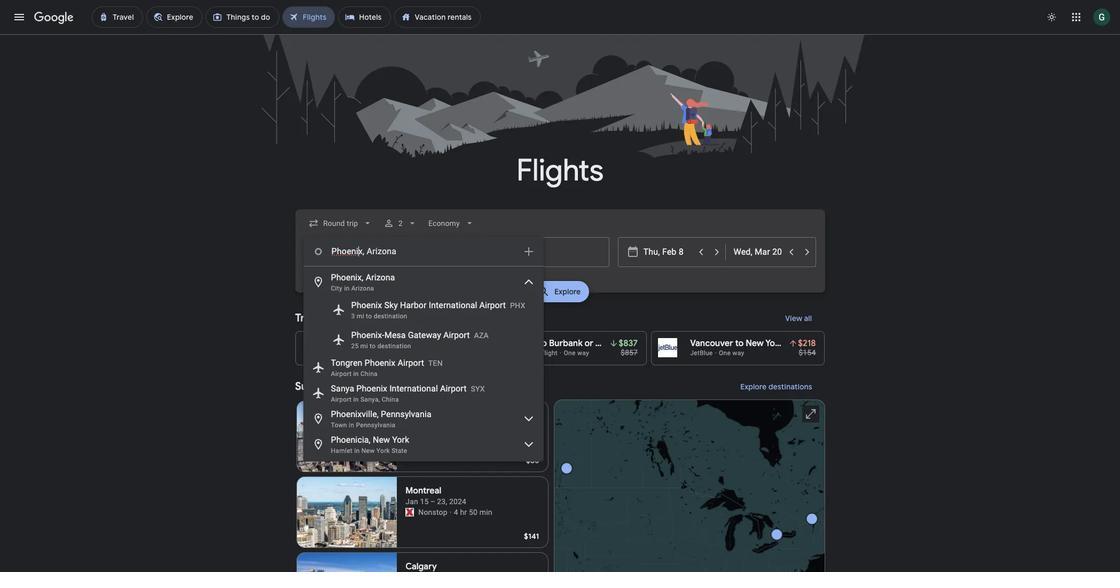 Task type: vqa. For each thing, say whether or not it's contained in the screenshot.


Task type: describe. For each thing, give the bounding box(es) containing it.
0 vertical spatial pennsylvania
[[381, 409, 432, 419]]

mi inside phoenix sky harbor international airport phx 3 mi to destination
[[357, 313, 364, 320]]

airport down "new york to burbank or los angeles cheapest flight" on the left bottom
[[398, 358, 424, 368]]

city
[[331, 285, 343, 292]]

toronto
[[406, 410, 437, 420]]

2 button
[[379, 211, 422, 236]]

way for burbank
[[578, 349, 589, 357]]

in inside phoenixville, pennsylvania town in pennsylvania
[[349, 422, 354, 429]]

china inside sanya phoenix international airport syx airport in sanya, china
[[382, 396, 399, 403]]

miami to burbank or los angeles
[[512, 338, 644, 349]]

mesa
[[385, 330, 406, 340]]

$154
[[799, 348, 816, 357]]

25
[[351, 342, 359, 350]]

phoenix-
[[351, 330, 385, 340]]

airport inside phoenix-mesa gateway airport aza 25 mi to destination
[[443, 330, 470, 340]]

phoenix, arizona city in arizona
[[331, 272, 395, 292]]

vancouver inside tracked prices region
[[690, 338, 733, 349]]

arizona for phoenix, arizona city in arizona
[[366, 272, 395, 283]]

hamlet
[[331, 447, 353, 455]]

explore button
[[531, 281, 589, 302]]

new up explore destinations
[[746, 338, 764, 349]]

tongren
[[331, 358, 363, 368]]

phoenix-mesa gateway airport (aza) option
[[303, 325, 544, 355]]

origin, select multiple airports image
[[522, 245, 535, 258]]

airport left syx
[[440, 384, 467, 394]]

6,
[[452, 422, 458, 430]]

$141
[[524, 532, 539, 541]]

Flight search field
[[287, 209, 834, 462]]

one for burbank
[[564, 349, 576, 357]]

‌x,
[[358, 246, 365, 256]]

phoenicia, new york hamlet in new york state
[[331, 435, 409, 455]]

jetblue
[[690, 349, 713, 357]]

218 US dollars text field
[[798, 338, 816, 349]]

2024 inside toronto jan 29 – feb 6, 2024
[[459, 422, 477, 430]]

explore destinations button
[[728, 374, 825, 400]]

view all
[[786, 314, 812, 323]]

syx
[[471, 385, 485, 393]]

sky
[[384, 300, 398, 310]]

154 US dollars text field
[[799, 348, 816, 357]]

suggested
[[295, 380, 348, 393]]

in inside phoenicia, new york hamlet in new york state
[[354, 447, 360, 455]]

aza
[[474, 331, 489, 340]]

enter your origin dialog
[[303, 237, 544, 462]]

phoenixville, pennsylvania option
[[303, 406, 544, 432]]

cheapest flight
[[512, 349, 558, 357]]

sanya,
[[361, 396, 380, 403]]

new down phoenixville, pennsylvania town in pennsylvania
[[373, 435, 390, 445]]

international inside phoenix sky harbor international airport phx 3 mi to destination
[[429, 300, 477, 310]]

Departure text field
[[644, 238, 693, 267]]

airport down sanya
[[331, 396, 352, 403]]

$86
[[526, 456, 539, 465]]

Return text field
[[734, 238, 783, 267]]

airport inside phoenix sky harbor international airport phx 3 mi to destination
[[480, 300, 506, 310]]

2 or from the left
[[585, 338, 593, 349]]

to inside phoenix sky harbor international airport phx 3 mi to destination
[[366, 313, 372, 320]]

one for new
[[719, 349, 731, 357]]

2
[[398, 219, 403, 228]]

2 angeles from the left
[[611, 338, 644, 349]]

or inside "new york to burbank or los angeles cheapest flight"
[[420, 338, 428, 349]]

2 los from the left
[[596, 338, 609, 349]]

new york to burbank or los angeles cheapest flight
[[334, 338, 479, 357]]

arizona for ‌x, arizona
[[367, 246, 397, 256]]

los inside "new york to burbank or los angeles cheapest flight"
[[430, 338, 444, 349]]

hr
[[460, 508, 467, 517]]

mi inside phoenix-mesa gateway airport aza 25 mi to destination
[[361, 342, 368, 350]]

new inside "new york to burbank or los angeles cheapest flight"
[[334, 338, 352, 349]]

cheapest inside "new york to burbank or los angeles cheapest flight"
[[334, 349, 362, 357]]

toggle nearby airports for phoenicia, new york image
[[522, 438, 535, 451]]

phoenixville,
[[331, 409, 379, 419]]

main menu image
[[13, 11, 26, 24]]

phoenix sky harbor international airport (phx) option
[[303, 295, 544, 325]]

phoenix sky harbor international airport phx 3 mi to destination
[[351, 300, 525, 320]]

141 US dollars text field
[[524, 532, 539, 541]]

ten
[[429, 359, 443, 368]]

view
[[786, 314, 803, 323]]

in inside sanya phoenix international airport syx airport in sanya, china
[[353, 396, 359, 403]]



Task type: locate. For each thing, give the bounding box(es) containing it.
flight down the miami to burbank or los angeles
[[542, 349, 558, 357]]

0 vertical spatial international
[[429, 300, 477, 310]]

york up state
[[392, 435, 409, 445]]

phoenix inside tongren phoenix airport ten airport in china
[[365, 358, 396, 368]]

jan for toronto
[[406, 422, 418, 430]]

suggested trips from vancouver
[[295, 380, 455, 393]]

0 vertical spatial phoenix
[[351, 300, 382, 310]]

to
[[366, 313, 372, 320], [374, 338, 382, 349], [539, 338, 547, 349], [735, 338, 744, 349], [370, 342, 376, 350]]

2 one from the left
[[719, 349, 731, 357]]

1 horizontal spatial or
[[585, 338, 593, 349]]

change appearance image
[[1039, 4, 1065, 30]]

in up trips
[[353, 370, 359, 378]]

0 vertical spatial destination
[[374, 313, 407, 320]]

international inside sanya phoenix international airport syx airport in sanya, china
[[390, 384, 438, 394]]

$218
[[798, 338, 816, 349]]

tracked prices
[[295, 311, 368, 325]]

1 or from the left
[[420, 338, 428, 349]]

0 horizontal spatial one
[[564, 349, 576, 357]]

arizona down ‌x, arizona
[[366, 272, 395, 283]]

international down phoenix, arizona option
[[429, 300, 477, 310]]

airport down tongren
[[331, 370, 352, 378]]

one way
[[564, 349, 589, 357], [719, 349, 744, 357]]

flight inside "new york to burbank or los angeles cheapest flight"
[[364, 349, 380, 357]]

cheapest
[[334, 349, 362, 357], [512, 349, 541, 357]]

50
[[469, 508, 478, 517]]

international down tongren phoenix airport (ten) option
[[390, 384, 438, 394]]

1 horizontal spatial vancouver
[[690, 338, 733, 349]]

angeles inside "new york to burbank or los angeles cheapest flight"
[[446, 338, 479, 349]]

0 horizontal spatial one way
[[564, 349, 589, 357]]

1 vertical spatial mi
[[361, 342, 368, 350]]

sanya
[[331, 384, 354, 394]]

arizona down phoenix,
[[351, 285, 374, 292]]

$837
[[619, 338, 638, 349]]

2 flight from the left
[[542, 349, 558, 357]]

15 – 23,
[[420, 497, 447, 506]]

phx
[[510, 301, 525, 310]]

nonstop
[[418, 508, 448, 517]]

phoenicia,
[[331, 435, 371, 445]]

in down phoenixville,
[[349, 422, 354, 429]]

1 horizontal spatial los
[[596, 338, 609, 349]]

‌x, arizona
[[358, 246, 397, 256]]

2024 up 4
[[449, 497, 467, 506]]

china
[[361, 370, 378, 378], [382, 396, 399, 403]]

way down the miami to burbank or los angeles
[[578, 349, 589, 357]]

in down phoenicia,
[[354, 447, 360, 455]]

1 cheapest from the left
[[334, 349, 362, 357]]

los
[[430, 338, 444, 349], [596, 338, 609, 349]]

0 horizontal spatial angeles
[[446, 338, 479, 349]]

explore
[[555, 287, 581, 297], [740, 382, 767, 392]]

0 vertical spatial vancouver
[[690, 338, 733, 349]]

los left more info icon
[[430, 338, 444, 349]]

explore for explore destinations
[[740, 382, 767, 392]]

vancouver
[[690, 338, 733, 349], [402, 380, 455, 393]]

phoenix inside sanya phoenix international airport syx airport in sanya, china
[[357, 384, 387, 394]]

airport left phx
[[480, 300, 506, 310]]

phoenix,
[[331, 272, 364, 283]]

2 burbank from the left
[[549, 338, 583, 349]]

1 horizontal spatial explore
[[740, 382, 767, 392]]

1 vertical spatial explore
[[740, 382, 767, 392]]

new down phoenicia,
[[362, 447, 375, 455]]

mi right 25
[[361, 342, 368, 350]]

way for new
[[733, 349, 744, 357]]

list box inside flight search field
[[303, 267, 544, 462]]

3
[[351, 313, 355, 320]]

one down vancouver to new york
[[719, 349, 731, 357]]

tongren phoenix airport (ten) option
[[303, 355, 544, 380]]

international
[[429, 300, 477, 310], [390, 384, 438, 394]]

prices
[[337, 311, 368, 325]]

destination inside phoenix sky harbor international airport phx 3 mi to destination
[[374, 313, 407, 320]]

1 horizontal spatial flight
[[542, 349, 558, 357]]

2 vertical spatial phoenix
[[357, 384, 387, 394]]

Where to? text field
[[459, 237, 609, 267]]

new
[[334, 338, 352, 349], [746, 338, 764, 349], [373, 435, 390, 445], [362, 447, 375, 455]]

china down the 'from'
[[382, 396, 399, 403]]

explore inside explore destinations "button"
[[740, 382, 767, 392]]

toggle nearby airports for phoenixville, pennsylvania image
[[522, 412, 535, 425]]

1 jan from the top
[[406, 422, 418, 430]]

86 US dollars text field
[[526, 456, 539, 465]]

in
[[344, 285, 350, 292], [353, 370, 359, 378], [353, 396, 359, 403], [349, 422, 354, 429], [354, 447, 360, 455]]

1 horizontal spatial one way
[[719, 349, 744, 357]]

destination down sky
[[374, 313, 407, 320]]

montreal
[[406, 486, 442, 496]]

miami
[[512, 338, 537, 349]]

york
[[354, 338, 372, 349], [766, 338, 783, 349], [392, 435, 409, 445], [377, 447, 390, 455]]

los left $837 "text box"
[[596, 338, 609, 349]]

explore left destinations
[[740, 382, 767, 392]]

all
[[805, 314, 812, 323]]

0 horizontal spatial flight
[[364, 349, 380, 357]]

destination
[[374, 313, 407, 320], [378, 342, 411, 350]]

toggle nearby airports for phoenix, arizona image
[[522, 276, 535, 289]]

0 vertical spatial mi
[[357, 313, 364, 320]]

explore right toggle nearby airports for phoenix, arizona image
[[555, 287, 581, 297]]

0 vertical spatial jan
[[406, 422, 418, 430]]

29 – feb
[[420, 422, 450, 430]]

1 one way from the left
[[564, 349, 589, 357]]

min
[[480, 508, 492, 517]]

cheapest up tongren
[[334, 349, 362, 357]]

montreal jan 15 – 23, 2024
[[406, 486, 467, 506]]

1 vertical spatial 2024
[[449, 497, 467, 506]]

gateway
[[408, 330, 441, 340]]

explore destinations
[[740, 382, 812, 392]]

york inside "new york to burbank or los angeles cheapest flight"
[[354, 338, 372, 349]]

1 vertical spatial jan
[[406, 497, 418, 506]]

in right city
[[344, 285, 350, 292]]

explore for explore
[[555, 287, 581, 297]]

1 vertical spatial china
[[382, 396, 399, 403]]

way
[[578, 349, 589, 357], [733, 349, 744, 357]]

phoenix up 3 at bottom
[[351, 300, 382, 310]]

more info image
[[449, 338, 460, 349]]

one way for new
[[719, 349, 744, 357]]

0 horizontal spatial china
[[361, 370, 378, 378]]

tongren phoenix airport ten airport in china
[[331, 358, 443, 378]]

way down vancouver to new york
[[733, 349, 744, 357]]

phoenix, arizona option
[[303, 269, 544, 295]]

sanya phoenix international airport syx airport in sanya, china
[[331, 384, 485, 403]]

vancouver down ten
[[402, 380, 455, 393]]

one way down the miami to burbank or los angeles
[[564, 349, 589, 357]]

1 horizontal spatial cheapest
[[512, 349, 541, 357]]

pennsylvania up phoenicia, new york hamlet in new york state
[[356, 422, 396, 429]]

flair airlines image
[[406, 432, 414, 441]]

0 horizontal spatial burbank
[[384, 338, 418, 349]]

list box
[[303, 267, 544, 462]]

china inside tongren phoenix airport ten airport in china
[[361, 370, 378, 378]]

None field
[[304, 214, 377, 233], [424, 214, 479, 233], [304, 214, 377, 233], [424, 214, 479, 233]]

in left sanya,
[[353, 396, 359, 403]]

new up tongren
[[334, 338, 352, 349]]

one
[[564, 349, 576, 357], [719, 349, 731, 357]]

1 horizontal spatial way
[[733, 349, 744, 357]]

airport
[[480, 300, 506, 310], [443, 330, 470, 340], [398, 358, 424, 368], [331, 370, 352, 378], [440, 384, 467, 394], [331, 396, 352, 403]]

1 angeles from the left
[[446, 338, 479, 349]]

york up tongren
[[354, 338, 372, 349]]

vancouver up jetblue
[[690, 338, 733, 349]]

More info text field
[[449, 338, 460, 352]]

state
[[392, 447, 407, 455]]

pennsylvania
[[381, 409, 432, 419], [356, 422, 396, 429]]

cheapest down miami
[[512, 349, 541, 357]]

trips
[[351, 380, 374, 393]]

phoenix
[[351, 300, 382, 310], [365, 358, 396, 368], [357, 384, 387, 394]]

in inside phoenix, arizona city in arizona
[[344, 285, 350, 292]]

arizona right ‌x,
[[367, 246, 397, 256]]

1 way from the left
[[578, 349, 589, 357]]

0 vertical spatial 2024
[[459, 422, 477, 430]]

2 cheapest from the left
[[512, 349, 541, 357]]

china up suggested trips from vancouver
[[361, 370, 378, 378]]

0 horizontal spatial way
[[578, 349, 589, 357]]

jan inside toronto jan 29 – feb 6, 2024
[[406, 422, 418, 430]]

0 horizontal spatial or
[[420, 338, 428, 349]]

2024 right '6,'
[[459, 422, 477, 430]]

to inside "new york to burbank or los angeles cheapest flight"
[[374, 338, 382, 349]]

flight
[[364, 349, 380, 357], [542, 349, 558, 357]]

1 vertical spatial destination
[[378, 342, 411, 350]]

phoenix up suggested trips from vancouver
[[365, 358, 396, 368]]

$857
[[621, 348, 638, 357]]

0 horizontal spatial cheapest
[[334, 349, 362, 357]]

lynx air image
[[406, 508, 414, 517]]

destination down mesa
[[378, 342, 411, 350]]

harbor
[[400, 300, 427, 310]]

0 horizontal spatial los
[[430, 338, 444, 349]]

1 horizontal spatial one
[[719, 349, 731, 357]]

0 horizontal spatial vancouver
[[402, 380, 455, 393]]

destinations
[[769, 382, 812, 392]]

2 jan from the top
[[406, 497, 418, 506]]

4 hr 50 min
[[454, 508, 492, 517]]

1 horizontal spatial angeles
[[611, 338, 644, 349]]

1 horizontal spatial china
[[382, 396, 399, 403]]

1 flight from the left
[[364, 349, 380, 357]]

0 vertical spatial arizona
[[367, 246, 397, 256]]

town
[[331, 422, 347, 429]]

1 los from the left
[[430, 338, 444, 349]]

1 vertical spatial pennsylvania
[[356, 422, 396, 429]]

burbank inside "new york to burbank or los angeles cheapest flight"
[[384, 338, 418, 349]]

jan up flair airlines icon
[[406, 422, 418, 430]]

 image
[[450, 507, 452, 518]]

from
[[376, 380, 400, 393]]

phoenicia, new york option
[[303, 432, 544, 457]]

phoenixville, pennsylvania town in pennsylvania
[[331, 409, 432, 429]]

one way for burbank
[[564, 349, 589, 357]]

arizona
[[367, 246, 397, 256], [366, 272, 395, 283], [351, 285, 374, 292]]

or
[[420, 338, 428, 349], [585, 338, 593, 349]]

jan inside montreal jan 15 – 23, 2024
[[406, 497, 418, 506]]

4
[[454, 508, 458, 517]]

1 vertical spatial phoenix
[[365, 358, 396, 368]]

1 one from the left
[[564, 349, 576, 357]]

mi right 3 at bottom
[[357, 313, 364, 320]]

one down the miami to burbank or los angeles
[[564, 349, 576, 357]]

Where else? text field
[[331, 239, 516, 264]]

857 US dollars text field
[[621, 348, 638, 357]]

1 vertical spatial international
[[390, 384, 438, 394]]

airport left aza
[[443, 330, 470, 340]]

list box containing phoenix, arizona
[[303, 267, 544, 462]]

vancouver to new york
[[690, 338, 783, 349]]

2024
[[459, 422, 477, 430], [449, 497, 467, 506]]

1 burbank from the left
[[384, 338, 418, 349]]

1 vertical spatial vancouver
[[402, 380, 455, 393]]

to inside phoenix-mesa gateway airport aza 25 mi to destination
[[370, 342, 376, 350]]

destination inside phoenix-mesa gateway airport aza 25 mi to destination
[[378, 342, 411, 350]]

1 vertical spatial arizona
[[366, 272, 395, 283]]

york left $218 text box
[[766, 338, 783, 349]]

burbank
[[384, 338, 418, 349], [549, 338, 583, 349]]

sanya phoenix international airport (syx) option
[[303, 380, 544, 406]]

2 way from the left
[[733, 349, 744, 357]]

flight right 25
[[364, 349, 380, 357]]

toronto jan 29 – feb 6, 2024
[[406, 410, 477, 430]]

angeles
[[446, 338, 479, 349], [611, 338, 644, 349]]

837 US dollars text field
[[619, 338, 638, 349]]

phoenix inside phoenix sky harbor international airport phx 3 mi to destination
[[351, 300, 382, 310]]

tracked
[[295, 311, 335, 325]]

1 horizontal spatial burbank
[[549, 338, 583, 349]]

explore inside explore button
[[555, 287, 581, 297]]

pennsylvania down sanya phoenix international airport syx airport in sanya, china
[[381, 409, 432, 419]]

2024 inside montreal jan 15 – 23, 2024
[[449, 497, 467, 506]]

in inside tongren phoenix airport ten airport in china
[[353, 370, 359, 378]]

flights
[[517, 152, 604, 190]]

0 vertical spatial china
[[361, 370, 378, 378]]

tracked prices region
[[295, 306, 825, 365]]

phoenix up sanya,
[[357, 384, 387, 394]]

jan
[[406, 422, 418, 430], [406, 497, 418, 506]]

one way down vancouver to new york
[[719, 349, 744, 357]]

0 vertical spatial explore
[[555, 287, 581, 297]]

york left state
[[377, 447, 390, 455]]

2 one way from the left
[[719, 349, 744, 357]]

jan for montreal
[[406, 497, 418, 506]]

phoenix for sanya
[[357, 384, 387, 394]]

0 horizontal spatial explore
[[555, 287, 581, 297]]

jan up lynx air image
[[406, 497, 418, 506]]

2 vertical spatial arizona
[[351, 285, 374, 292]]

mi
[[357, 313, 364, 320], [361, 342, 368, 350]]

phoenix-mesa gateway airport aza 25 mi to destination
[[351, 330, 489, 350]]

vancouver inside region
[[402, 380, 455, 393]]

suggested trips from vancouver region
[[295, 374, 825, 572]]

phoenix for tongren
[[365, 358, 396, 368]]



